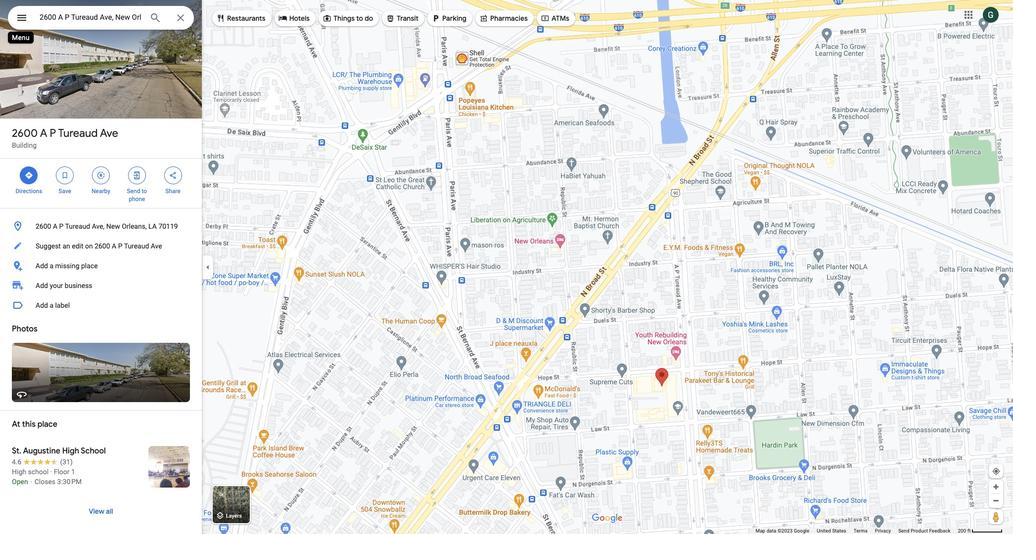 Task type: describe. For each thing, give the bounding box(es) containing it.
open
[[12, 479, 28, 486]]

layers
[[226, 514, 242, 520]]

this
[[22, 420, 36, 430]]

 transit
[[386, 13, 419, 24]]


[[169, 170, 177, 181]]

 hotels
[[278, 13, 310, 24]]

actions for 2600 a p tureaud ave region
[[0, 159, 202, 208]]


[[133, 170, 141, 181]]

st. augustine high school
[[12, 447, 106, 457]]

tureaud for ave,
[[65, 223, 90, 231]]

©2023
[[778, 529, 793, 534]]

transit
[[397, 14, 419, 23]]

 pharmacies
[[479, 13, 528, 24]]

share
[[165, 188, 181, 195]]

70119
[[159, 223, 178, 231]]

google maps element
[[0, 0, 1013, 535]]


[[96, 170, 105, 181]]

 search field
[[8, 6, 194, 32]]

collapse side panel image
[[202, 262, 213, 273]]


[[216, 13, 225, 24]]

new
[[106, 223, 120, 231]]

2 vertical spatial tureaud
[[124, 242, 149, 250]]

ave inside button
[[151, 242, 162, 250]]

p for ave
[[50, 127, 56, 141]]

2600 a p tureaud ave, new orleans, la 70119
[[36, 223, 178, 231]]

2600 a p tureaud ave, new orleans, la 70119 button
[[0, 217, 202, 237]]

footer inside google maps element
[[756, 528, 958, 535]]

p for ave,
[[59, 223, 64, 231]]

 button
[[8, 6, 36, 32]]

view all
[[89, 508, 113, 517]]

2600 for ave,
[[36, 223, 51, 231]]

augustine
[[23, 447, 60, 457]]


[[16, 11, 28, 25]]

add a missing place
[[36, 262, 98, 270]]

high inside high school · floor 1 open ⋅ closes 3:30 pm
[[12, 469, 26, 477]]

add a label
[[36, 302, 70, 310]]


[[323, 13, 332, 24]]

place inside "button"
[[81, 262, 98, 270]]

zoom out image
[[993, 498, 1000, 505]]

 parking
[[432, 13, 467, 24]]


[[278, 13, 287, 24]]

building
[[12, 142, 37, 149]]

your
[[50, 282, 63, 290]]

⋅
[[30, 479, 33, 486]]

do
[[365, 14, 373, 23]]

st.
[[12, 447, 21, 457]]

parking
[[442, 14, 467, 23]]

2600 a p tureaud ave building
[[12, 127, 118, 149]]

a for ave,
[[53, 223, 57, 231]]


[[24, 170, 33, 181]]

a for label
[[50, 302, 53, 310]]

2600 A P Tureaud Ave, New Orleans, LA 70119 field
[[8, 6, 194, 30]]

phone
[[129, 196, 145, 203]]

at
[[12, 420, 20, 430]]

1
[[71, 469, 75, 477]]

photos
[[12, 325, 37, 335]]

view
[[89, 508, 104, 517]]

zoom in image
[[993, 484, 1000, 491]]

tureaud for ave
[[58, 127, 98, 141]]

add for add a missing place
[[36, 262, 48, 270]]

2600 for ave
[[12, 127, 38, 141]]

google account: greg robinson  
(robinsongreg175@gmail.com) image
[[983, 7, 999, 23]]

orleans,
[[122, 223, 147, 231]]

(31)
[[60, 459, 73, 467]]

edit
[[72, 242, 83, 250]]

 restaurants
[[216, 13, 266, 24]]

2 vertical spatial a
[[112, 242, 116, 250]]

united states
[[817, 529, 847, 534]]

200 ft button
[[958, 529, 1003, 534]]

atms
[[552, 14, 569, 23]]



Task type: vqa. For each thing, say whether or not it's contained in the screenshot.


Task type: locate. For each thing, give the bounding box(es) containing it.
high school · floor 1 open ⋅ closes 3:30 pm
[[12, 469, 82, 486]]

at this place
[[12, 420, 57, 430]]

ave down 'la'
[[151, 242, 162, 250]]

united states button
[[817, 528, 847, 535]]


[[479, 13, 488, 24]]

add inside add a missing place "button"
[[36, 262, 48, 270]]

1 horizontal spatial send
[[899, 529, 910, 534]]

1 vertical spatial send
[[899, 529, 910, 534]]

0 vertical spatial a
[[40, 127, 47, 141]]

send up phone
[[127, 188, 140, 195]]

terms button
[[854, 528, 868, 535]]

send product feedback
[[899, 529, 951, 534]]

1 vertical spatial to
[[142, 188, 147, 195]]

all
[[106, 508, 113, 517]]

send inside send to phone
[[127, 188, 140, 195]]

0 vertical spatial high
[[62, 447, 79, 457]]

send for send to phone
[[127, 188, 140, 195]]

ft
[[968, 529, 971, 534]]

map data ©2023 google
[[756, 529, 810, 534]]

footer
[[756, 528, 958, 535]]

1 a from the top
[[50, 262, 53, 270]]

suggest
[[36, 242, 61, 250]]

200
[[958, 529, 967, 534]]

suggest an edit on 2600 a p tureaud ave
[[36, 242, 162, 250]]

a inside button
[[50, 302, 53, 310]]

a
[[40, 127, 47, 141], [53, 223, 57, 231], [112, 242, 116, 250]]

1 vertical spatial a
[[53, 223, 57, 231]]

add a label button
[[0, 296, 202, 316]]

on
[[85, 242, 93, 250]]


[[386, 13, 395, 24]]

high
[[62, 447, 79, 457], [12, 469, 26, 477]]

la
[[149, 223, 157, 231]]

send
[[127, 188, 140, 195], [899, 529, 910, 534]]

add left label
[[36, 302, 48, 310]]

to inside  things to do
[[356, 14, 363, 23]]

0 horizontal spatial send
[[127, 188, 140, 195]]

footer containing map data ©2023 google
[[756, 528, 958, 535]]

0 vertical spatial a
[[50, 262, 53, 270]]

3:30 pm
[[57, 479, 82, 486]]

200 ft
[[958, 529, 971, 534]]

2600 right on
[[95, 242, 110, 250]]

tureaud up  at top
[[58, 127, 98, 141]]

0 vertical spatial tureaud
[[58, 127, 98, 141]]

2 vertical spatial p
[[118, 242, 122, 250]]

0 horizontal spatial place
[[38, 420, 57, 430]]

2600 up 'building'
[[12, 127, 38, 141]]

4.6
[[12, 459, 21, 467]]

0 vertical spatial p
[[50, 127, 56, 141]]

1 vertical spatial place
[[38, 420, 57, 430]]

0 vertical spatial 2600
[[12, 127, 38, 141]]

0 horizontal spatial ave
[[100, 127, 118, 141]]

data
[[767, 529, 777, 534]]

product
[[911, 529, 928, 534]]

to
[[356, 14, 363, 23], [142, 188, 147, 195]]

0 vertical spatial ave
[[100, 127, 118, 141]]

0 horizontal spatial high
[[12, 469, 26, 477]]

google
[[794, 529, 810, 534]]

2600
[[12, 127, 38, 141], [36, 223, 51, 231], [95, 242, 110, 250]]

privacy button
[[875, 528, 891, 535]]

1 vertical spatial p
[[59, 223, 64, 231]]

to up phone
[[142, 188, 147, 195]]

nearby
[[92, 188, 110, 195]]

an
[[63, 242, 70, 250]]

2600 up suggest
[[36, 223, 51, 231]]

ave inside 2600 a p tureaud ave building
[[100, 127, 118, 141]]

 things to do
[[323, 13, 373, 24]]

high up (31)
[[62, 447, 79, 457]]

1 vertical spatial high
[[12, 469, 26, 477]]

none field inside 2600 a p tureaud ave, new orleans, la 70119 field
[[40, 11, 142, 23]]

a for ave
[[40, 127, 47, 141]]

place
[[81, 262, 98, 270], [38, 420, 57, 430]]

1 horizontal spatial ave
[[151, 242, 162, 250]]

tureaud
[[58, 127, 98, 141], [65, 223, 90, 231], [124, 242, 149, 250]]

a
[[50, 262, 53, 270], [50, 302, 53, 310]]

show street view coverage image
[[989, 510, 1004, 525]]

missing
[[55, 262, 79, 270]]

states
[[833, 529, 847, 534]]

2600 a p tureaud ave main content
[[0, 0, 202, 535]]

·
[[50, 469, 52, 477]]

a left label
[[50, 302, 53, 310]]

2 vertical spatial 2600
[[95, 242, 110, 250]]

tureaud down orleans,
[[124, 242, 149, 250]]

0 horizontal spatial to
[[142, 188, 147, 195]]

1 vertical spatial a
[[50, 302, 53, 310]]

ave up ""
[[100, 127, 118, 141]]

send inside button
[[899, 529, 910, 534]]

1 horizontal spatial p
[[59, 223, 64, 231]]

0 vertical spatial place
[[81, 262, 98, 270]]

2 a from the top
[[50, 302, 53, 310]]

place right the this
[[38, 420, 57, 430]]

None field
[[40, 11, 142, 23]]

directions
[[16, 188, 42, 195]]

1 horizontal spatial to
[[356, 14, 363, 23]]

0 vertical spatial to
[[356, 14, 363, 23]]

terms
[[854, 529, 868, 534]]

2600 inside suggest an edit on 2600 a p tureaud ave button
[[95, 242, 110, 250]]

send for send product feedback
[[899, 529, 910, 534]]

add down suggest
[[36, 262, 48, 270]]

label
[[55, 302, 70, 310]]

send product feedback button
[[899, 528, 951, 535]]

1 horizontal spatial high
[[62, 447, 79, 457]]

a left "missing"
[[50, 262, 53, 270]]

school
[[28, 469, 49, 477]]

school
[[81, 447, 106, 457]]

1 horizontal spatial a
[[53, 223, 57, 231]]

add for add your business
[[36, 282, 48, 290]]

1 vertical spatial 2600
[[36, 223, 51, 231]]

2 horizontal spatial a
[[112, 242, 116, 250]]

1 vertical spatial tureaud
[[65, 223, 90, 231]]

suggest an edit on 2600 a p tureaud ave button
[[0, 237, 202, 256]]

send left product at bottom right
[[899, 529, 910, 534]]

show your location image
[[992, 468, 1001, 477]]

add inside "add your business" "link"
[[36, 282, 48, 290]]

0 vertical spatial add
[[36, 262, 48, 270]]

2600 inside 2600 a p tureaud ave, new orleans, la 70119 button
[[36, 223, 51, 231]]

2600 inside 2600 a p tureaud ave building
[[12, 127, 38, 141]]


[[541, 13, 550, 24]]

4.6 stars 31 reviews image
[[12, 458, 73, 468]]

privacy
[[875, 529, 891, 534]]

to left do
[[356, 14, 363, 23]]

3 add from the top
[[36, 302, 48, 310]]

high up the open at left bottom
[[12, 469, 26, 477]]

save
[[59, 188, 71, 195]]


[[432, 13, 440, 24]]

united
[[817, 529, 831, 534]]

closes
[[34, 479, 55, 486]]

view all button
[[79, 500, 123, 524]]

0 vertical spatial send
[[127, 188, 140, 195]]

things
[[334, 14, 355, 23]]

2 add from the top
[[36, 282, 48, 290]]

1 horizontal spatial place
[[81, 262, 98, 270]]

2 vertical spatial add
[[36, 302, 48, 310]]

tureaud inside 2600 a p tureaud ave building
[[58, 127, 98, 141]]

ave,
[[92, 223, 105, 231]]

1 vertical spatial ave
[[151, 242, 162, 250]]

to inside send to phone
[[142, 188, 147, 195]]

add a missing place button
[[0, 256, 202, 276]]

send to phone
[[127, 188, 147, 203]]

pharmacies
[[490, 14, 528, 23]]

 atms
[[541, 13, 569, 24]]

feedback
[[930, 529, 951, 534]]

place down on
[[81, 262, 98, 270]]

1 vertical spatial add
[[36, 282, 48, 290]]

hotels
[[289, 14, 310, 23]]

tureaud up 'edit'
[[65, 223, 90, 231]]

add for add a label
[[36, 302, 48, 310]]

map
[[756, 529, 766, 534]]

add your business
[[36, 282, 92, 290]]

1 add from the top
[[36, 262, 48, 270]]

p inside 2600 a p tureaud ave building
[[50, 127, 56, 141]]

ave
[[100, 127, 118, 141], [151, 242, 162, 250]]

0 horizontal spatial a
[[40, 127, 47, 141]]

floor
[[54, 469, 70, 477]]

add your business link
[[0, 276, 202, 296]]

add left your
[[36, 282, 48, 290]]

business
[[65, 282, 92, 290]]

0 horizontal spatial p
[[50, 127, 56, 141]]

restaurants
[[227, 14, 266, 23]]

a inside "button"
[[50, 262, 53, 270]]

add inside add a label button
[[36, 302, 48, 310]]

a for missing
[[50, 262, 53, 270]]

2 horizontal spatial p
[[118, 242, 122, 250]]

a inside 2600 a p tureaud ave building
[[40, 127, 47, 141]]


[[60, 170, 69, 181]]



